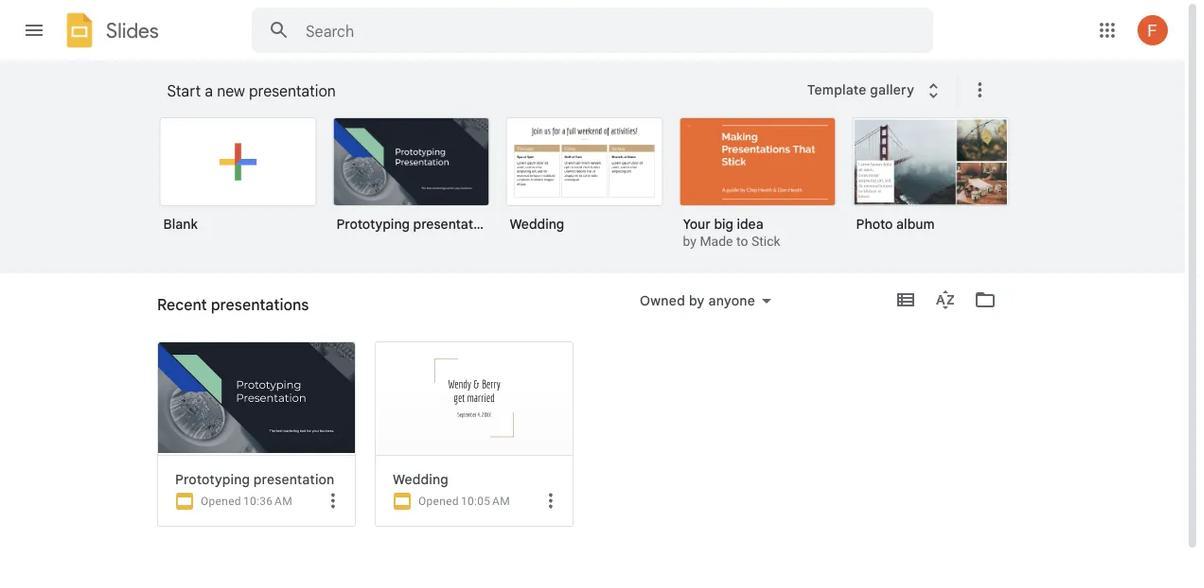 Task type: describe. For each thing, give the bounding box(es) containing it.
last opened by me 10:05 am element
[[461, 495, 510, 508]]

recent presentations heading
[[157, 274, 309, 334]]

opened for wedding
[[418, 495, 459, 508]]

big
[[714, 216, 733, 232]]

wedding google slides element
[[393, 471, 565, 488]]

new
[[217, 81, 245, 100]]

by inside popup button
[[689, 292, 705, 309]]

owned by anyone
[[640, 292, 755, 309]]

10:05 am
[[461, 495, 510, 508]]

album
[[896, 216, 935, 232]]

blank option
[[159, 117, 317, 246]]

0 vertical spatial prototyping presentation
[[336, 216, 492, 232]]

photo album
[[856, 216, 935, 232]]

start a new presentation heading
[[167, 61, 795, 121]]

2 recent presentations from the top
[[157, 303, 290, 319]]

owned
[[640, 292, 685, 309]]

wedding inside recent presentations list box
[[393, 471, 448, 488]]

by inside your big idea by made to stick
[[683, 234, 697, 249]]

0 vertical spatial prototyping presentation option
[[333, 117, 492, 246]]

wedding inside list box
[[510, 216, 564, 232]]

1 recent presentations from the top
[[157, 295, 309, 314]]

anyone
[[708, 292, 755, 309]]

owned by anyone button
[[627, 290, 784, 312]]

start
[[167, 81, 201, 100]]

last opened by me 10:36 am element
[[243, 495, 292, 508]]

template
[[807, 82, 867, 98]]

2 vertical spatial presentation
[[254, 471, 334, 488]]

gallery
[[870, 82, 915, 98]]

your big idea by made to stick
[[683, 216, 780, 249]]

0 vertical spatial wedding option
[[506, 117, 663, 246]]

made
[[700, 234, 733, 249]]

a
[[205, 81, 213, 100]]

stick
[[751, 234, 780, 249]]

presentations inside heading
[[211, 295, 309, 314]]

prototyping presentation inside recent presentations list box
[[175, 471, 334, 488]]



Task type: vqa. For each thing, say whether or not it's contained in the screenshot.
1
no



Task type: locate. For each thing, give the bounding box(es) containing it.
prototyping presentation
[[336, 216, 492, 232], [175, 471, 334, 488]]

prototyping presentation option
[[333, 117, 492, 246], [157, 342, 356, 575]]

template gallery button
[[795, 73, 957, 107]]

list box containing blank
[[159, 114, 1030, 274]]

presentations
[[211, 295, 309, 314], [204, 303, 290, 319]]

0 horizontal spatial prototyping presentation
[[175, 471, 334, 488]]

1 horizontal spatial opened
[[418, 495, 459, 508]]

opened for prototyping presentation
[[201, 495, 241, 508]]

1 horizontal spatial prototyping
[[336, 216, 410, 232]]

0 horizontal spatial opened
[[201, 495, 241, 508]]

prototyping
[[336, 216, 410, 232], [175, 471, 250, 488]]

0 horizontal spatial prototyping
[[175, 471, 250, 488]]

opened 10:05 am
[[418, 495, 510, 508]]

0 vertical spatial presentation
[[249, 81, 336, 100]]

2 recent from the top
[[157, 303, 201, 319]]

photo
[[856, 216, 893, 232]]

2 opened from the left
[[418, 495, 459, 508]]

slides
[[106, 18, 159, 43]]

main menu image
[[23, 19, 45, 42]]

start a new presentation
[[167, 81, 336, 100]]

Search bar text field
[[306, 22, 886, 41]]

search image
[[260, 11, 298, 49]]

by right owned on the right bottom of page
[[689, 292, 705, 309]]

1 horizontal spatial prototyping presentation
[[336, 216, 492, 232]]

opened 10:36 am
[[201, 495, 292, 508]]

made to stick link
[[700, 234, 780, 249]]

prototyping inside prototyping presentation google slides element
[[175, 471, 250, 488]]

more actions. image
[[965, 79, 991, 101]]

your
[[683, 216, 711, 232]]

to
[[736, 234, 748, 249]]

idea
[[737, 216, 764, 232]]

1 vertical spatial prototyping
[[175, 471, 250, 488]]

0 horizontal spatial wedding
[[393, 471, 448, 488]]

by
[[683, 234, 697, 249], [689, 292, 705, 309]]

list box
[[159, 114, 1030, 274]]

1 vertical spatial by
[[689, 292, 705, 309]]

blank
[[163, 216, 198, 232]]

0 vertical spatial prototyping
[[336, 216, 410, 232]]

by down your
[[683, 234, 697, 249]]

slides link
[[61, 11, 159, 53]]

presentation inside heading
[[249, 81, 336, 100]]

1 opened from the left
[[201, 495, 241, 508]]

0 vertical spatial by
[[683, 234, 697, 249]]

1 vertical spatial prototyping presentation
[[175, 471, 334, 488]]

prototyping inside list box
[[336, 216, 410, 232]]

presentation
[[249, 81, 336, 100], [413, 216, 492, 232], [254, 471, 334, 488]]

1 vertical spatial wedding option
[[375, 342, 574, 575]]

wedding option
[[506, 117, 663, 246], [375, 342, 574, 575]]

recent
[[157, 295, 207, 314], [157, 303, 201, 319]]

1 vertical spatial presentation
[[413, 216, 492, 232]]

your big idea option
[[679, 117, 836, 252]]

None search field
[[252, 8, 933, 53]]

opened down 'wedding google slides' element
[[418, 495, 459, 508]]

recent inside the recent presentations heading
[[157, 295, 207, 314]]

1 vertical spatial prototyping presentation option
[[157, 342, 356, 575]]

prototyping presentation google slides element
[[175, 471, 347, 488]]

10:36 am
[[243, 495, 292, 508]]

recent presentations
[[157, 295, 309, 314], [157, 303, 290, 319]]

photo album option
[[852, 117, 1009, 246]]

template gallery
[[807, 82, 915, 98]]

0 vertical spatial wedding
[[510, 216, 564, 232]]

opened
[[201, 495, 241, 508], [418, 495, 459, 508]]

wedding
[[510, 216, 564, 232], [393, 471, 448, 488]]

opened down prototyping presentation google slides element
[[201, 495, 241, 508]]

1 vertical spatial wedding
[[393, 471, 448, 488]]

recent presentations list box
[[157, 342, 1028, 575]]

1 recent from the top
[[157, 295, 207, 314]]

1 horizontal spatial wedding
[[510, 216, 564, 232]]



